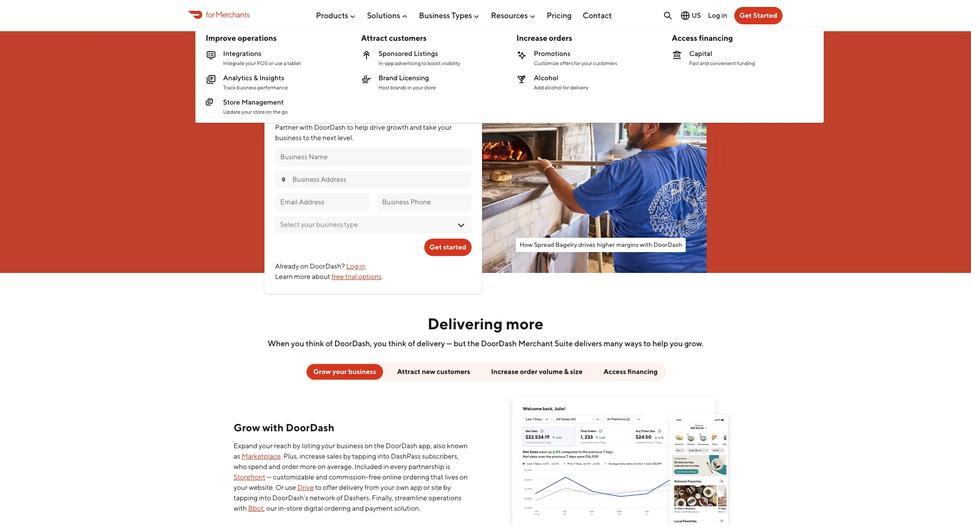 Task type: locate. For each thing, give the bounding box(es) containing it.
your inside store management update your store on the go
[[242, 109, 252, 115]]

your down licensing
[[413, 84, 423, 91]]

. up the options in the bottom of the page
[[365, 262, 367, 270]]

1 horizontal spatial grow
[[313, 368, 331, 376]]

operations
[[238, 34, 277, 43], [428, 494, 462, 503]]

for right offers
[[574, 60, 581, 66]]

for inside alcohol add alcohol for delivery
[[563, 84, 569, 91]]

attract new customers
[[397, 368, 470, 376]]

grow with doordash
[[234, 422, 334, 434]]

you left grow.
[[670, 339, 683, 348]]

into up ,
[[259, 494, 271, 503]]

more
[[326, 39, 367, 59], [294, 273, 311, 281], [506, 314, 544, 333], [300, 463, 316, 471]]

financing
[[699, 34, 733, 43], [628, 368, 658, 376]]

your down online
[[381, 484, 395, 492]]

operations inside to offer delivery from your own app or site by tapping into doordash's network of dashers. finally, streamline operations with
[[428, 494, 462, 503]]

store for bbot , our in-store digital ordering and payment solution.
[[287, 505, 302, 513]]

in
[[721, 11, 727, 19], [408, 84, 412, 91], [360, 262, 365, 270], [383, 463, 389, 471]]

2 vertical spatial customers
[[437, 368, 470, 376]]

chevron right tab panel
[[220, 389, 751, 526]]

1 vertical spatial log
[[346, 262, 358, 270]]

add
[[534, 84, 544, 91]]

0 horizontal spatial by
[[293, 442, 300, 450]]

you
[[291, 339, 304, 348], [374, 339, 387, 348], [670, 339, 683, 348]]

0 vertical spatial ordering
[[403, 473, 429, 482]]

with up performance
[[265, 59, 300, 79]]

app inside sponsored listings in-app advertising to boost visibility
[[385, 60, 394, 66]]

for merchants
[[206, 10, 250, 19]]

unlock
[[265, 39, 322, 59]]

in inside brand licensing host brands in your store
[[408, 84, 412, 91]]

a
[[284, 60, 286, 66]]

your right update
[[242, 109, 252, 115]]

customers up sponsored
[[389, 34, 427, 43]]

by up average.
[[343, 453, 351, 461]]

and up offer
[[316, 473, 327, 482]]

customers right new
[[437, 368, 470, 376]]

grow your business button
[[306, 364, 383, 380]]

by inside . plus, increase sales by tapping into dashpass subscribers, who spend and order more on average. included in every partnership is storefront
[[343, 453, 351, 461]]

attract up arrow double up icon
[[361, 34, 387, 43]]

0 horizontal spatial ordering
[[324, 505, 351, 513]]

business down the doordash,
[[348, 368, 376, 376]]

tapping
[[352, 453, 376, 461], [234, 494, 258, 503]]

expand
[[234, 442, 257, 450]]

log right us
[[708, 11, 720, 19]]

store down licensing
[[424, 84, 436, 91]]

to inside sponsored listings in-app advertising to boost visibility
[[422, 60, 427, 66]]

with right margins
[[640, 241, 652, 248]]

1 horizontal spatial delivery
[[417, 339, 445, 348]]

0 horizontal spatial delivery
[[339, 484, 363, 492]]

1 horizontal spatial operations
[[428, 494, 462, 503]]

delivery up new
[[417, 339, 445, 348]]

0 horizontal spatial financing
[[628, 368, 658, 376]]

order inside button
[[520, 368, 538, 376]]

sponsored
[[379, 50, 412, 58]]

0% commissions for up to 30 days
[[275, 106, 425, 117]]

every
[[390, 463, 407, 471]]

grow inside button
[[313, 368, 331, 376]]

0 horizontal spatial store
[[253, 109, 265, 115]]

help right ways
[[653, 339, 668, 348]]

and inside partner with doordash to help drive growth and take your business to the next level.
[[410, 123, 422, 131]]

1 vertical spatial use
[[285, 484, 296, 492]]

promotions customize offers for your customers
[[534, 50, 617, 66]]

0 vertical spatial financing
[[699, 34, 733, 43]]

customers
[[389, 34, 427, 43], [593, 60, 617, 66], [437, 368, 470, 376]]

capital
[[689, 50, 712, 58]]

. left plus,
[[281, 453, 282, 461]]

delivery
[[570, 84, 589, 91], [417, 339, 445, 348], [339, 484, 363, 492]]

in right us
[[721, 11, 727, 19]]

1 horizontal spatial attract
[[397, 368, 420, 376]]

or right pos
[[269, 60, 273, 66]]

financing down ways
[[628, 368, 658, 376]]

free up from
[[369, 473, 381, 482]]

access up the 'money bank' icon
[[672, 34, 697, 43]]

free inside already on doordash? log in . learn more about free trial options .
[[332, 273, 344, 281]]

0 vertical spatial by
[[293, 442, 300, 450]]

on up included
[[365, 442, 373, 450]]

to left next on the left of page
[[303, 134, 309, 142]]

0 vertical spatial &
[[254, 74, 258, 82]]

money bank image
[[672, 50, 682, 60]]

delivery inside to offer delivery from your own app or site by tapping into doordash's network of dashers. finally, streamline operations with
[[339, 484, 363, 492]]

on inside expand your reach by listing your business on the doordash app, also known as
[[365, 442, 373, 450]]

for left merchants
[[206, 10, 214, 19]]

to right up
[[379, 106, 388, 117]]

integrate
[[223, 60, 245, 66]]

0 vertical spatial tapping
[[352, 453, 376, 461]]

. inside . plus, increase sales by tapping into dashpass subscribers, who spend and order more on average. included in every partnership is storefront
[[281, 453, 282, 461]]

financing inside button
[[628, 368, 658, 376]]

your right take
[[438, 123, 452, 131]]

store inside brand licensing host brands in your store
[[424, 84, 436, 91]]

insights
[[259, 74, 284, 82]]

store management update your store on the go
[[223, 98, 288, 115]]

access financing down ways
[[604, 368, 658, 376]]

1 horizontal spatial order
[[520, 368, 538, 376]]

access inside button
[[604, 368, 626, 376]]

0 vertical spatial store
[[424, 84, 436, 91]]

1 vertical spatial financing
[[628, 368, 658, 376]]

increase up promo line image
[[517, 34, 547, 43]]

increase down when you think of doordash, you think of delivery — but the doordash merchant suite delivers many ways to help you grow.
[[491, 368, 519, 376]]

business inside button
[[348, 368, 376, 376]]

1 horizontal spatial get
[[739, 11, 752, 20]]

& left insights
[[254, 74, 258, 82]]

0 horizontal spatial into
[[259, 494, 271, 503]]

more up merchant
[[506, 314, 544, 333]]

0 vertical spatial into
[[378, 453, 390, 461]]

business
[[237, 84, 257, 91], [275, 134, 302, 142], [348, 368, 376, 376], [337, 442, 363, 450]]

attract customers
[[361, 34, 427, 43]]

0 horizontal spatial or
[[269, 60, 273, 66]]

profits
[[371, 39, 424, 59]]

grow
[[313, 368, 331, 376], [234, 422, 260, 434]]

tapping up included
[[352, 453, 376, 461]]

ordering down 'network'
[[324, 505, 351, 513]]

0 vertical spatial use
[[274, 60, 283, 66]]

customers right offers
[[593, 60, 617, 66]]

improve
[[206, 34, 236, 43]]

1 vertical spatial app
[[410, 484, 422, 492]]

0 horizontal spatial use
[[274, 60, 283, 66]]

business down analytics
[[237, 84, 257, 91]]

and inside — customizable and commission-free online ordering that lives on your website. or use
[[316, 473, 327, 482]]

for merchants link
[[188, 9, 250, 21]]

2 vertical spatial .
[[281, 453, 282, 461]]

with right partner
[[300, 123, 313, 131]]

business
[[419, 11, 450, 20]]

for left up
[[351, 106, 363, 117]]

0 vertical spatial get
[[739, 11, 752, 20]]

0 vertical spatial delivery
[[570, 84, 589, 91]]

to up level.
[[347, 123, 353, 131]]

on inside store management update your store on the go
[[266, 109, 272, 115]]

1 horizontal spatial access financing
[[672, 34, 733, 43]]

website.
[[249, 484, 274, 492]]

doordash right margins
[[654, 241, 682, 248]]

0 vertical spatial help
[[355, 123, 368, 131]]

order
[[520, 368, 538, 376], [282, 463, 299, 471]]

doordash up dashpass
[[386, 442, 417, 450]]

ordering inside — customizable and commission-free online ordering that lives on your website. or use
[[403, 473, 429, 482]]

with inside partner with doordash to help drive growth and take your business to the next level.
[[300, 123, 313, 131]]

2 horizontal spatial delivery
[[570, 84, 589, 91]]

attract for attract customers
[[361, 34, 387, 43]]

globe line image
[[680, 10, 691, 21]]

0 horizontal spatial tapping
[[234, 494, 258, 503]]

0 horizontal spatial think
[[306, 339, 324, 348]]

1 horizontal spatial tapping
[[352, 453, 376, 461]]

get
[[739, 11, 752, 20], [429, 243, 442, 251]]

0 vertical spatial grow
[[313, 368, 331, 376]]

1 horizontal spatial into
[[378, 453, 390, 461]]

1 horizontal spatial use
[[285, 484, 296, 492]]

doordash up 0% commissions for up to 30 days
[[304, 59, 385, 79]]

the left next on the left of page
[[311, 134, 321, 142]]

1 vertical spatial —
[[267, 473, 272, 482]]

to offer delivery from your own app or site by tapping into doordash's network of dashers. finally, streamline operations with
[[234, 484, 462, 513]]

is
[[446, 463, 450, 471]]

1 horizontal spatial &
[[564, 368, 569, 376]]

0 vertical spatial attract
[[361, 34, 387, 43]]

business inside expand your reach by listing your business on the doordash app, also known as
[[337, 442, 363, 450]]

also
[[433, 442, 446, 450]]

1 horizontal spatial log
[[708, 11, 720, 19]]

grow with doordash tab list
[[220, 363, 751, 526]]

tapping inside . plus, increase sales by tapping into dashpass subscribers, who spend and order more on average. included in every partnership is storefront
[[352, 453, 376, 461]]

2 vertical spatial delivery
[[339, 484, 363, 492]]

0 horizontal spatial free
[[332, 273, 344, 281]]

store down doordash's
[[287, 505, 302, 513]]

0 horizontal spatial log
[[346, 262, 358, 270]]

1 horizontal spatial of
[[336, 494, 343, 503]]

in-
[[379, 60, 385, 66]]

spread bagelry image
[[444, 38, 706, 273]]

to right ways
[[644, 339, 651, 348]]

1 vertical spatial access financing
[[604, 368, 658, 376]]

app up streamline
[[410, 484, 422, 492]]

1 vertical spatial access
[[604, 368, 626, 376]]

your inside partner with doordash to help drive growth and take your business to the next level.
[[438, 123, 452, 131]]

delivers
[[574, 339, 602, 348]]

1 horizontal spatial app
[[410, 484, 422, 492]]

by inside to offer delivery from your own app or site by tapping into doordash's network of dashers. finally, streamline operations with
[[443, 484, 451, 492]]

dashboard line image
[[206, 74, 216, 85]]

2 horizontal spatial by
[[443, 484, 451, 492]]

resources link
[[491, 7, 536, 23]]

in inside . plus, increase sales by tapping into dashpass subscribers, who spend and order more on average. included in every partnership is storefront
[[383, 463, 389, 471]]

to
[[422, 60, 427, 66], [379, 106, 388, 117], [347, 123, 353, 131], [303, 134, 309, 142], [644, 339, 651, 348], [315, 484, 322, 492]]

promotions
[[534, 50, 571, 58]]

0 horizontal spatial .
[[281, 453, 282, 461]]

0 vertical spatial app
[[385, 60, 394, 66]]

0 vertical spatial increase
[[517, 34, 547, 43]]

licensing
[[399, 74, 429, 82]]

your up sales in the bottom of the page
[[321, 442, 335, 450]]

free left the trial
[[332, 273, 344, 281]]

& inside button
[[564, 368, 569, 376]]

access financing button
[[597, 364, 665, 380]]

1 horizontal spatial store
[[287, 505, 302, 513]]

0 horizontal spatial log in link
[[346, 262, 365, 270]]

0 horizontal spatial you
[[291, 339, 304, 348]]

1 vertical spatial by
[[343, 453, 351, 461]]

& left 'size'
[[564, 368, 569, 376]]

by up plus,
[[293, 442, 300, 450]]

the up included
[[374, 442, 384, 450]]

2 vertical spatial store
[[287, 505, 302, 513]]

store inside store management update your store on the go
[[253, 109, 265, 115]]

or left site
[[423, 484, 430, 492]]

on down management
[[266, 109, 272, 115]]

doordash?
[[310, 262, 345, 270]]

or inside to offer delivery from your own app or site by tapping into doordash's network of dashers. finally, streamline operations with
[[423, 484, 430, 492]]

commissions
[[292, 106, 349, 117]]

2 horizontal spatial .
[[382, 273, 383, 281]]

more down products link
[[326, 39, 367, 59]]

0 horizontal spatial attract
[[361, 34, 387, 43]]

increase for increase order volume & size
[[491, 368, 519, 376]]

1 vertical spatial free
[[369, 473, 381, 482]]

of up the attract new customers
[[408, 339, 415, 348]]

1 vertical spatial into
[[259, 494, 271, 503]]

log in link right us
[[708, 11, 727, 19]]

on down increase
[[318, 463, 326, 471]]

increase for increase orders
[[517, 34, 547, 43]]

into
[[378, 453, 390, 461], [259, 494, 271, 503]]

1 horizontal spatial access
[[672, 34, 697, 43]]

0 horizontal spatial access financing
[[604, 368, 658, 376]]

access financing
[[672, 34, 733, 43], [604, 368, 658, 376]]

operations down site
[[428, 494, 462, 503]]

attract inside button
[[397, 368, 420, 376]]

with inside to offer delivery from your own app or site by tapping into doordash's network of dashers. finally, streamline operations with
[[234, 505, 247, 513]]

increase inside button
[[491, 368, 519, 376]]

0 horizontal spatial &
[[254, 74, 258, 82]]

into inside to offer delivery from your own app or site by tapping into doordash's network of dashers. finally, streamline operations with
[[259, 494, 271, 503]]

size
[[570, 368, 583, 376]]

your inside grow your business button
[[332, 368, 347, 376]]

1 vertical spatial get
[[429, 243, 442, 251]]

storefront link
[[234, 473, 265, 482]]

delivery down commission-
[[339, 484, 363, 492]]

improve operations
[[206, 34, 277, 43]]

more inside already on doordash? log in . learn more about free trial options .
[[294, 273, 311, 281]]

free inside — customizable and commission-free online ordering that lives on your website. or use
[[369, 473, 381, 482]]

1 vertical spatial increase
[[491, 368, 519, 376]]

of left the doordash,
[[326, 339, 333, 348]]

in up free trial options link
[[360, 262, 365, 270]]

for right alcohol
[[563, 84, 569, 91]]

1 vertical spatial customers
[[593, 60, 617, 66]]

attract left new
[[397, 368, 420, 376]]

of up bbot , our in-store digital ordering and payment solution.
[[336, 494, 343, 503]]

store down management
[[253, 109, 265, 115]]

1 horizontal spatial customers
[[437, 368, 470, 376]]

the left the go at left top
[[273, 109, 281, 115]]

store inside chevron right tab panel
[[287, 505, 302, 513]]

access down many
[[604, 368, 626, 376]]

. right the trial
[[382, 273, 383, 281]]

and down capital
[[700, 60, 709, 66]]

log up the trial
[[346, 262, 358, 270]]

already on doordash? log in . learn more about free trial options .
[[275, 262, 383, 281]]

Business Name text field
[[280, 152, 466, 162]]

financing up capital fast and convenient funding
[[699, 34, 733, 43]]

grow inside chevron right tab panel
[[234, 422, 260, 434]]

1 horizontal spatial by
[[343, 453, 351, 461]]

log in link up free trial options link
[[346, 262, 365, 270]]

your inside integrations integrate your pos or use a tablet
[[246, 60, 256, 66]]

the inside store management update your store on the go
[[273, 109, 281, 115]]

plus,
[[284, 453, 298, 461]]

0 horizontal spatial —
[[267, 473, 272, 482]]

track
[[223, 84, 236, 91]]

Email Address email field
[[280, 198, 365, 207]]

0 vertical spatial order
[[520, 368, 538, 376]]

store for store management update your store on the go
[[253, 109, 265, 115]]

1 horizontal spatial help
[[653, 339, 668, 348]]

help left drive
[[355, 123, 368, 131]]

get started
[[429, 243, 466, 251]]

partnership
[[409, 463, 444, 471]]

streamline
[[395, 494, 427, 503]]

and right spend
[[269, 463, 280, 471]]

ordering down 'partnership'
[[403, 473, 429, 482]]

0 vertical spatial operations
[[238, 34, 277, 43]]

1 vertical spatial operations
[[428, 494, 462, 503]]

2 vertical spatial by
[[443, 484, 451, 492]]

order down plus,
[[282, 463, 299, 471]]

0 horizontal spatial grow
[[234, 422, 260, 434]]

2 horizontal spatial store
[[424, 84, 436, 91]]

solution.
[[394, 505, 421, 513]]

1 vertical spatial attract
[[397, 368, 420, 376]]

doordash inside how spread bagelry drives higher margins with doordash "link"
[[654, 241, 682, 248]]

marketplace link
[[242, 453, 281, 461]]

you right the doordash,
[[374, 339, 387, 348]]

promo line image
[[517, 50, 527, 60]]

more down increase
[[300, 463, 316, 471]]

use
[[274, 60, 283, 66], [285, 484, 296, 492]]

your down the doordash,
[[332, 368, 347, 376]]

grow for grow your business
[[313, 368, 331, 376]]

your right offers
[[582, 60, 592, 66]]

partner with doordash to help drive growth and take your business to the next level.
[[275, 123, 452, 142]]

business down partner
[[275, 134, 302, 142]]

on right lives
[[460, 473, 468, 482]]

0 horizontal spatial customers
[[389, 34, 427, 43]]

you right the when
[[291, 339, 304, 348]]

1 horizontal spatial financing
[[699, 34, 733, 43]]

1 you from the left
[[291, 339, 304, 348]]

offers
[[560, 60, 573, 66]]

doordash down delivering more
[[481, 339, 517, 348]]

sponsored listings in-app advertising to boost visibility
[[379, 50, 460, 66]]

your left pos
[[246, 60, 256, 66]]

1 vertical spatial delivery
[[417, 339, 445, 348]]

— up website.
[[267, 473, 272, 482]]

1 horizontal spatial or
[[423, 484, 430, 492]]

order left volume
[[520, 368, 538, 376]]

more right learn
[[294, 273, 311, 281]]

management
[[241, 98, 284, 106]]

1 horizontal spatial you
[[374, 339, 387, 348]]

—
[[447, 339, 452, 348], [267, 473, 272, 482]]

access financing up capital
[[672, 34, 733, 43]]

0 vertical spatial —
[[447, 339, 452, 348]]

0 vertical spatial log in link
[[708, 11, 727, 19]]

your inside brand licensing host brands in your store
[[413, 84, 423, 91]]

bbot , our in-store digital ordering and payment solution.
[[248, 505, 421, 513]]

in down licensing
[[408, 84, 412, 91]]

1 horizontal spatial —
[[447, 339, 452, 348]]

doordash inside expand your reach by listing your business on the doordash app, also known as
[[386, 442, 417, 450]]

online
[[382, 473, 402, 482]]

0 horizontal spatial app
[[385, 60, 394, 66]]

1 horizontal spatial ordering
[[403, 473, 429, 482]]

1 vertical spatial order
[[282, 463, 299, 471]]

doordash up next on the left of page
[[314, 123, 346, 131]]

your
[[246, 60, 256, 66], [582, 60, 592, 66], [413, 84, 423, 91], [242, 109, 252, 115], [438, 123, 452, 131], [332, 368, 347, 376], [259, 442, 273, 450], [321, 442, 335, 450], [234, 484, 248, 492], [381, 484, 395, 492]]

app down sponsored
[[385, 60, 394, 66]]



Task type: describe. For each thing, give the bounding box(es) containing it.
visibility
[[442, 60, 460, 66]]

grow your business
[[313, 368, 376, 376]]

how
[[520, 241, 533, 248]]

help inside partner with doordash to help drive growth and take your business to the next level.
[[355, 123, 368, 131]]

pricing
[[547, 11, 572, 20]]

1 horizontal spatial .
[[365, 262, 367, 270]]

business inside partner with doordash to help drive growth and take your business to the next level.
[[275, 134, 302, 142]]

business types
[[419, 11, 472, 20]]

bbot link
[[248, 505, 264, 513]]

free trial options link
[[332, 273, 382, 281]]

device pos line image
[[206, 50, 216, 60]]

access financing inside button
[[604, 368, 658, 376]]

in inside already on doordash? log in . learn more about free trial options .
[[360, 262, 365, 270]]

Business Phone text field
[[382, 198, 466, 207]]

get for get started
[[429, 243, 442, 251]]

network
[[310, 494, 335, 503]]

pricing link
[[547, 7, 572, 23]]

0 vertical spatial access
[[672, 34, 697, 43]]

your inside to offer delivery from your own app or site by tapping into doordash's network of dashers. finally, streamline operations with
[[381, 484, 395, 492]]

doordash up listing
[[286, 422, 334, 434]]

volume
[[539, 368, 563, 376]]

by inside expand your reach by listing your business on the doordash app, also known as
[[293, 442, 300, 450]]

1 think from the left
[[306, 339, 324, 348]]

alcohol line image
[[517, 74, 527, 85]]

when
[[268, 339, 290, 348]]

delivery inside alcohol add alcohol for delivery
[[570, 84, 589, 91]]

attract new customers button
[[390, 364, 477, 380]]

or inside integrations integrate your pos or use a tablet
[[269, 60, 273, 66]]

us
[[692, 11, 701, 20]]

capital fast and convenient funding
[[689, 50, 755, 66]]

finally,
[[372, 494, 393, 503]]

many
[[604, 339, 623, 348]]

next
[[323, 134, 336, 142]]

attract for attract new customers
[[397, 368, 420, 376]]

0 vertical spatial access financing
[[672, 34, 733, 43]]

into inside . plus, increase sales by tapping into dashpass subscribers, who spend and order more on average. included in every partnership is storefront
[[378, 453, 390, 461]]

0 vertical spatial log
[[708, 11, 720, 19]]

when you think of doordash, you think of delivery — but the doordash merchant suite delivers many ways to help you grow.
[[268, 339, 704, 348]]

in-
[[278, 505, 287, 513]]

increase
[[300, 453, 326, 461]]

customers inside the promotions customize offers for your customers
[[593, 60, 617, 66]]

convenient
[[710, 60, 736, 66]]

ordering for that
[[403, 473, 429, 482]]

grow.
[[684, 339, 704, 348]]

get for get started
[[739, 11, 752, 20]]

— inside — customizable and commission-free online ordering that lives on your website. or use
[[267, 473, 272, 482]]

host
[[379, 84, 390, 91]]

with inside unlock more profits with doordash
[[265, 59, 300, 79]]

of inside to offer delivery from your own app or site by tapping into doordash's network of dashers. finally, streamline operations with
[[336, 494, 343, 503]]

get started button
[[424, 239, 472, 256]]

lives
[[445, 473, 458, 482]]

& inside analytics & insights track business performance
[[254, 74, 258, 82]]

partner
[[275, 123, 298, 131]]

0 horizontal spatial operations
[[238, 34, 277, 43]]

your inside — customizable and commission-free online ordering that lives on your website. or use
[[234, 484, 248, 492]]

fast
[[689, 60, 699, 66]]

0 horizontal spatial of
[[326, 339, 333, 348]]

to inside to offer delivery from your own app or site by tapping into doordash's network of dashers. finally, streamline operations with
[[315, 484, 322, 492]]

the inside expand your reach by listing your business on the doordash app, also known as
[[374, 442, 384, 450]]

1 horizontal spatial log in link
[[708, 11, 727, 19]]

with inside "link"
[[640, 241, 652, 248]]

who
[[234, 463, 247, 471]]

1 vertical spatial .
[[382, 273, 383, 281]]

business inside analytics & insights track business performance
[[237, 84, 257, 91]]

and down dashers.
[[352, 505, 364, 513]]

doordash inside partner with doordash to help drive growth and take your business to the next level.
[[314, 123, 346, 131]]

spend
[[248, 463, 267, 471]]

use inside integrations integrate your pos or use a tablet
[[274, 60, 283, 66]]

expand your reach by listing your business on the doordash app, also known as
[[234, 442, 468, 461]]

arrow double up image
[[361, 50, 372, 60]]

from
[[365, 484, 379, 492]]

business types link
[[419, 7, 480, 23]]

drive link
[[297, 484, 314, 492]]

log inside already on doordash? log in . learn more about free trial options .
[[346, 262, 358, 270]]

2 you from the left
[[374, 339, 387, 348]]

increase order volume & size button
[[484, 364, 590, 380]]

contact link
[[583, 7, 612, 23]]

customize
[[534, 60, 559, 66]]

doordash,
[[334, 339, 372, 348]]

that
[[431, 473, 443, 482]]

for inside the promotions customize offers for your customers
[[574, 60, 581, 66]]

use inside — customizable and commission-free online ordering that lives on your website. or use
[[285, 484, 296, 492]]

0%
[[275, 106, 290, 117]]

how spread bagelry drives higher margins with doordash link
[[516, 238, 686, 252]]

on inside . plus, increase sales by tapping into dashpass subscribers, who spend and order more on average. included in every partnership is storefront
[[318, 463, 326, 471]]

doordash inside unlock more profits with doordash
[[304, 59, 385, 79]]

customers inside button
[[437, 368, 470, 376]]

drive
[[370, 123, 385, 131]]

3 you from the left
[[670, 339, 683, 348]]

products
[[316, 11, 348, 20]]

more inside unlock more profits with doordash
[[326, 39, 367, 59]]

alcohol
[[545, 84, 562, 91]]

Business Address text field
[[292, 175, 466, 184]]

ordering for and
[[324, 505, 351, 513]]

started
[[753, 11, 777, 20]]

known
[[447, 442, 468, 450]]

with up reach at the left bottom of the page
[[262, 422, 284, 434]]

bagelry
[[556, 241, 577, 248]]

solutions
[[367, 11, 400, 20]]

on inside — customizable and commission-free online ordering that lives on your website. or use
[[460, 473, 468, 482]]

the right but
[[467, 339, 479, 348]]

and inside capital fast and convenient funding
[[700, 60, 709, 66]]

0 vertical spatial customers
[[389, 34, 427, 43]]

your up marketplace link
[[259, 442, 273, 450]]

doordash's
[[272, 494, 308, 503]]

but
[[454, 339, 466, 348]]

more inside . plus, increase sales by tapping into dashpass subscribers, who spend and order more on average. included in every partnership is storefront
[[300, 463, 316, 471]]

sales
[[327, 453, 342, 461]]

brands
[[391, 84, 407, 91]]

reach
[[274, 442, 291, 450]]

,
[[264, 505, 265, 513]]

2 horizontal spatial of
[[408, 339, 415, 348]]

performance
[[258, 84, 288, 91]]

growth
[[386, 123, 409, 131]]

1 vertical spatial log in link
[[346, 262, 365, 270]]

insights you can use image
[[503, 389, 737, 526]]

level.
[[338, 134, 353, 142]]

and inside . plus, increase sales by tapping into dashpass subscribers, who spend and order more on average. included in every partnership is storefront
[[269, 463, 280, 471]]

how spread bagelry drives higher margins with doordash
[[520, 241, 682, 248]]

update
[[223, 109, 241, 115]]

app inside to offer delivery from your own app or site by tapping into doordash's network of dashers. finally, streamline operations with
[[410, 484, 422, 492]]

brand
[[379, 74, 398, 82]]

tapping inside to offer delivery from your own app or site by tapping into doordash's network of dashers. finally, streamline operations with
[[234, 494, 258, 503]]

store
[[223, 98, 240, 106]]

analytics & insights track business performance
[[223, 74, 288, 91]]

analytics
[[223, 74, 252, 82]]

resources
[[491, 11, 528, 20]]

dashers.
[[344, 494, 371, 503]]

the inside partner with doordash to help drive growth and take your business to the next level.
[[311, 134, 321, 142]]

pos
[[257, 60, 268, 66]]

cooking line image
[[361, 74, 372, 85]]

your inside the promotions customize offers for your customers
[[582, 60, 592, 66]]

contact
[[583, 11, 612, 20]]

app,
[[419, 442, 432, 450]]

integrations integrate your pos or use a tablet
[[223, 50, 301, 66]]

about
[[312, 273, 330, 281]]

grow for grow with doordash
[[234, 422, 260, 434]]

menu edit line image
[[206, 99, 216, 109]]

2 think from the left
[[388, 339, 406, 348]]

marketplace
[[242, 453, 281, 461]]

location pin image
[[280, 176, 287, 183]]

bbot
[[248, 505, 264, 513]]

get started
[[739, 11, 777, 20]]

go
[[282, 109, 288, 115]]

trial
[[345, 273, 357, 281]]

on inside already on doordash? log in . learn more about free trial options .
[[300, 262, 308, 270]]

listings
[[414, 50, 438, 58]]

delivering
[[428, 314, 503, 333]]

order inside . plus, increase sales by tapping into dashpass subscribers, who spend and order more on average. included in every partnership is storefront
[[282, 463, 299, 471]]

. plus, increase sales by tapping into dashpass subscribers, who spend and order more on average. included in every partnership is storefront
[[234, 453, 459, 482]]

delivering more
[[428, 314, 544, 333]]

merchant
[[518, 339, 553, 348]]



Task type: vqa. For each thing, say whether or not it's contained in the screenshot.
store to the middle
yes



